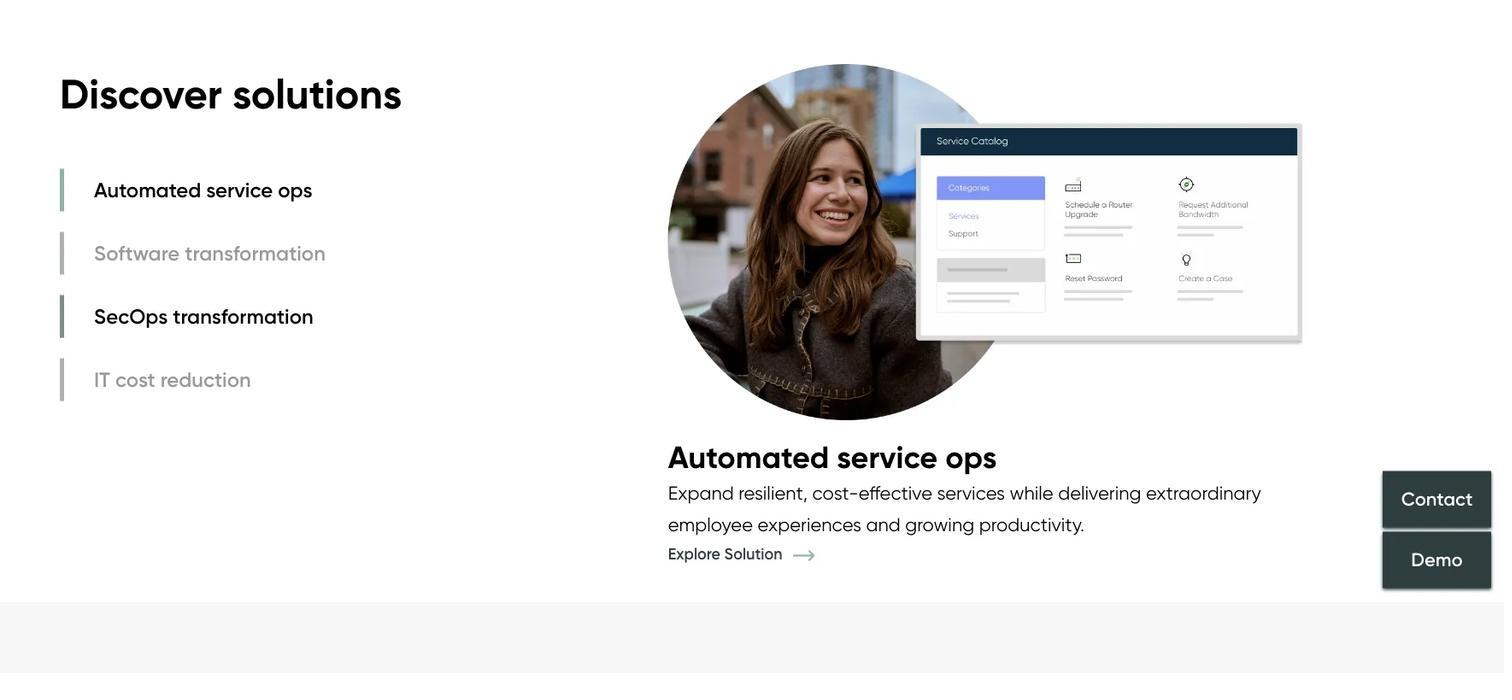 Task type: vqa. For each thing, say whether or not it's contained in the screenshot.
the bottommost service
yes



Task type: locate. For each thing, give the bounding box(es) containing it.
0 horizontal spatial service
[[206, 177, 273, 202]]

automated service ops link
[[60, 169, 330, 212]]

and
[[866, 514, 901, 537]]

service up effective
[[837, 439, 938, 477]]

transformation up secops transformation
[[185, 240, 326, 266]]

automated
[[94, 177, 201, 202], [668, 439, 830, 477]]

0 vertical spatial automated
[[94, 177, 201, 202]]

discover solutions
[[60, 68, 402, 119]]

growing
[[906, 514, 975, 537]]

ops inside automated service ops expand resilient, cost-effective services while delivering extraordinary employee experiences and growing productivity.
[[946, 439, 997, 477]]

1 horizontal spatial automated
[[668, 439, 830, 477]]

explore solution link
[[668, 545, 840, 564]]

ops for automated service ops
[[278, 177, 312, 202]]

transformation for software transformation
[[185, 240, 326, 266]]

service up software transformation
[[206, 177, 273, 202]]

reduction
[[160, 367, 251, 392]]

automated for automated service ops expand resilient, cost-effective services while delivering extraordinary employee experiences and growing productivity.
[[668, 439, 830, 477]]

software
[[94, 240, 180, 266]]

secops transformation
[[94, 304, 314, 329]]

0 vertical spatial service
[[206, 177, 273, 202]]

resilient, cost-effective services boost productivity image
[[668, 47, 1303, 438]]

productivity.
[[979, 514, 1085, 537]]

1 horizontal spatial service
[[837, 439, 938, 477]]

cost-
[[813, 482, 859, 505]]

ops for automated service ops expand resilient, cost-effective services while delivering extraordinary employee experiences and growing productivity.
[[946, 439, 997, 477]]

0 vertical spatial ops
[[278, 177, 312, 202]]

service
[[206, 177, 273, 202], [837, 439, 938, 477]]

automated service ops expand resilient, cost-effective services while delivering extraordinary employee experiences and growing productivity.
[[668, 439, 1262, 537]]

contact link
[[1383, 472, 1492, 528]]

automated up resilient,
[[668, 439, 830, 477]]

1 vertical spatial service
[[837, 439, 938, 477]]

1 vertical spatial transformation
[[173, 304, 314, 329]]

1 vertical spatial automated
[[668, 439, 830, 477]]

0 vertical spatial transformation
[[185, 240, 326, 266]]

transformation
[[185, 240, 326, 266], [173, 304, 314, 329]]

ops
[[278, 177, 312, 202], [946, 439, 997, 477]]

expand
[[668, 482, 734, 505]]

explore solution
[[668, 545, 787, 564]]

it
[[94, 367, 110, 392]]

1 horizontal spatial ops
[[946, 439, 997, 477]]

0 horizontal spatial ops
[[278, 177, 312, 202]]

service for automated service ops
[[206, 177, 273, 202]]

service inside automated service ops expand resilient, cost-effective services while delivering extraordinary employee experiences and growing productivity.
[[837, 439, 938, 477]]

contact
[[1402, 488, 1473, 511]]

automated inside automated service ops expand resilient, cost-effective services while delivering extraordinary employee experiences and growing productivity.
[[668, 439, 830, 477]]

automated up software
[[94, 177, 201, 202]]

automated service ops
[[94, 177, 312, 202]]

demo
[[1412, 549, 1463, 572]]

1 vertical spatial ops
[[946, 439, 997, 477]]

transformation down software transformation
[[173, 304, 314, 329]]

0 horizontal spatial automated
[[94, 177, 201, 202]]

automated inside automated service ops link
[[94, 177, 201, 202]]



Task type: describe. For each thing, give the bounding box(es) containing it.
solutions
[[232, 68, 402, 119]]

software transformation link
[[60, 232, 330, 275]]

effective
[[859, 482, 933, 505]]

it cost reduction
[[94, 367, 251, 392]]

resilient,
[[739, 482, 808, 505]]

experiences
[[758, 514, 862, 537]]

transformation for secops transformation
[[173, 304, 314, 329]]

discover
[[60, 68, 222, 119]]

while
[[1010, 482, 1054, 505]]

cost
[[115, 367, 155, 392]]

solution
[[725, 545, 783, 564]]

employee
[[668, 514, 753, 537]]

demo link
[[1383, 532, 1492, 589]]

services
[[937, 482, 1005, 505]]

service for automated service ops expand resilient, cost-effective services while delivering extraordinary employee experiences and growing productivity.
[[837, 439, 938, 477]]

delivering
[[1059, 482, 1142, 505]]

explore
[[668, 545, 721, 564]]

it cost reduction link
[[60, 359, 330, 401]]

secops
[[94, 304, 168, 329]]

extraordinary
[[1146, 482, 1262, 505]]

software transformation
[[94, 240, 326, 266]]

secops transformation link
[[60, 295, 330, 338]]

automated for automated service ops
[[94, 177, 201, 202]]



